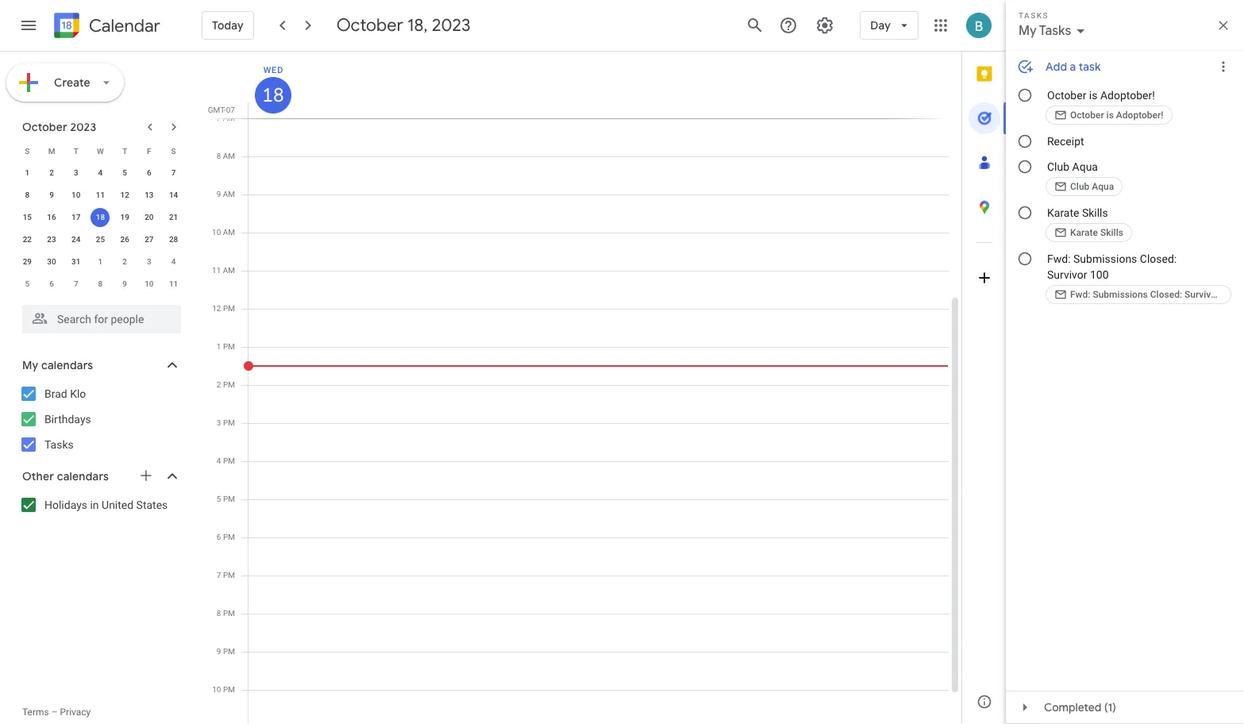 Task type: describe. For each thing, give the bounding box(es) containing it.
7 am
[[216, 114, 235, 122]]

19 element
[[115, 208, 134, 227]]

07
[[226, 106, 235, 114]]

18 column header
[[248, 52, 949, 118]]

pm for 9 pm
[[223, 647, 235, 656]]

–
[[51, 707, 58, 718]]

13
[[145, 191, 154, 199]]

pm for 8 pm
[[223, 609, 235, 618]]

1 for 1 pm
[[217, 342, 221, 351]]

privacy link
[[60, 707, 91, 718]]

my
[[22, 358, 38, 372]]

8 am
[[216, 152, 235, 160]]

17
[[72, 213, 81, 222]]

7 up 14
[[171, 168, 176, 177]]

8 for november 8 element
[[98, 280, 103, 288]]

8 for 8 pm
[[217, 609, 221, 618]]

f
[[147, 147, 151, 155]]

5 for 5 pm
[[217, 495, 221, 503]]

10 pm
[[212, 685, 235, 694]]

3 pm
[[217, 418, 235, 427]]

day
[[871, 18, 891, 33]]

2 pm
[[217, 380, 235, 389]]

18 inside cell
[[96, 213, 105, 222]]

6 pm
[[217, 533, 235, 542]]

4 for the november 4 element
[[171, 257, 176, 266]]

october for october 18, 2023
[[336, 14, 403, 37]]

other
[[22, 469, 54, 484]]

Search for people text field
[[32, 305, 172, 334]]

29 element
[[18, 253, 37, 272]]

10 am
[[212, 228, 235, 237]]

1 horizontal spatial 5
[[123, 168, 127, 177]]

gmt-07
[[208, 106, 235, 114]]

privacy
[[60, 707, 91, 718]]

16
[[47, 213, 56, 222]]

pm for 6 pm
[[223, 533, 235, 542]]

birthdays
[[44, 413, 91, 426]]

november 2 element
[[115, 253, 134, 272]]

november 3 element
[[140, 253, 159, 272]]

day button
[[860, 6, 919, 44]]

18 inside wed 18
[[261, 83, 283, 108]]

settings menu image
[[816, 16, 835, 35]]

create button
[[6, 64, 124, 102]]

november 1 element
[[91, 253, 110, 272]]

11 for november 11 element on the left
[[169, 280, 178, 288]]

am for 7 am
[[223, 114, 235, 122]]

8 pm
[[217, 609, 235, 618]]

0 horizontal spatial 2023
[[70, 120, 96, 134]]

create
[[54, 75, 90, 90]]

other calendars button
[[3, 464, 197, 489]]

4 pm
[[217, 457, 235, 465]]

1 pm
[[217, 342, 235, 351]]

my calendars
[[22, 358, 93, 372]]

today
[[212, 18, 244, 33]]

12 for 12
[[120, 191, 129, 199]]

states
[[136, 499, 168, 511]]

main drawer image
[[19, 16, 38, 35]]

united
[[102, 499, 134, 511]]

20 element
[[140, 208, 159, 227]]

12 element
[[115, 186, 134, 205]]

18, today element
[[91, 208, 110, 227]]

23 element
[[42, 230, 61, 249]]

0 horizontal spatial 3
[[74, 168, 78, 177]]

5 for november 5 element
[[25, 280, 30, 288]]

october 2023 grid
[[15, 140, 186, 295]]

w
[[97, 147, 104, 155]]

8 up 15
[[25, 191, 30, 199]]

7 for 7 pm
[[217, 571, 221, 580]]

pm for 4 pm
[[223, 457, 235, 465]]

25
[[96, 235, 105, 244]]

november 7 element
[[67, 275, 86, 294]]

16 element
[[42, 208, 61, 227]]

m
[[48, 147, 55, 155]]

calendars for other calendars
[[57, 469, 109, 484]]

4 for 4 pm
[[217, 457, 221, 465]]

calendar
[[89, 15, 160, 37]]

calendar element
[[51, 10, 160, 44]]

12 pm
[[212, 304, 235, 313]]

november 4 element
[[164, 253, 183, 272]]

terms link
[[22, 707, 49, 718]]

25 element
[[91, 230, 110, 249]]

pm for 1 pm
[[223, 342, 235, 351]]

wednesday, october 18, today element
[[255, 77, 291, 114]]

27 element
[[140, 230, 159, 249]]

2 for 2 pm
[[217, 380, 221, 389]]

in
[[90, 499, 99, 511]]

3 for 3 pm
[[217, 418, 221, 427]]

9 up 16
[[49, 191, 54, 199]]

10 element
[[67, 186, 86, 205]]

9 for november 9 element
[[123, 280, 127, 288]]

row containing 15
[[15, 206, 186, 229]]

7 pm
[[217, 571, 235, 580]]

october for october 2023
[[22, 120, 67, 134]]

8 for 8 am
[[216, 152, 221, 160]]

18 grid
[[203, 52, 962, 724]]

holidays
[[44, 499, 87, 511]]

pm for 5 pm
[[223, 495, 235, 503]]

11 for 11 element
[[96, 191, 105, 199]]

calendars for my calendars
[[41, 358, 93, 372]]

9 am
[[216, 190, 235, 199]]



Task type: vqa. For each thing, say whether or not it's contained in the screenshot.


Task type: locate. For each thing, give the bounding box(es) containing it.
1 horizontal spatial october
[[336, 14, 403, 37]]

2 horizontal spatial 4
[[217, 457, 221, 465]]

5 up the 6 pm
[[217, 495, 221, 503]]

1 vertical spatial october
[[22, 120, 67, 134]]

november 6 element
[[42, 275, 61, 294]]

1 down 25 element on the left of the page
[[98, 257, 103, 266]]

9 down november 2 element
[[123, 280, 127, 288]]

october
[[336, 14, 403, 37], [22, 120, 67, 134]]

0 vertical spatial 5
[[123, 168, 127, 177]]

calendar heading
[[86, 15, 160, 37]]

10 down november 3 element
[[145, 280, 154, 288]]

pm down 9 pm
[[223, 685, 235, 694]]

30
[[47, 257, 56, 266]]

pm down the 6 pm
[[223, 571, 235, 580]]

row containing 1
[[15, 162, 186, 184]]

0 horizontal spatial 6
[[49, 280, 54, 288]]

6 down 30 element
[[49, 280, 54, 288]]

1 down the 12 pm
[[217, 342, 221, 351]]

9 for 9 pm
[[217, 647, 221, 656]]

1 vertical spatial 11
[[212, 266, 221, 275]]

10 down 9 pm
[[212, 685, 221, 694]]

6 row from the top
[[15, 251, 186, 273]]

15
[[23, 213, 32, 222]]

31
[[72, 257, 81, 266]]

9 for 9 am
[[216, 190, 221, 199]]

11 pm from the top
[[223, 685, 235, 694]]

row group
[[15, 162, 186, 295]]

terms
[[22, 707, 49, 718]]

3 down 27 element
[[147, 257, 151, 266]]

14 element
[[164, 186, 183, 205]]

1 for november 1 element
[[98, 257, 103, 266]]

1 horizontal spatial 12
[[212, 304, 221, 313]]

0 vertical spatial 12
[[120, 191, 129, 199]]

28
[[169, 235, 178, 244]]

26 element
[[115, 230, 134, 249]]

0 horizontal spatial october
[[22, 120, 67, 134]]

7 row from the top
[[15, 273, 186, 295]]

3 pm from the top
[[223, 380, 235, 389]]

7 down the 6 pm
[[217, 571, 221, 580]]

2 horizontal spatial 2
[[217, 380, 221, 389]]

0 vertical spatial 18
[[261, 83, 283, 108]]

11 am
[[212, 266, 235, 275]]

side panel section
[[962, 52, 1007, 724]]

row containing s
[[15, 140, 186, 162]]

am for 9 am
[[223, 190, 235, 199]]

my calendars list
[[3, 381, 197, 457]]

2 vertical spatial 1
[[217, 342, 221, 351]]

3 row from the top
[[15, 184, 186, 206]]

1 horizontal spatial 6
[[147, 168, 151, 177]]

11 element
[[91, 186, 110, 205]]

12 down the 11 am
[[212, 304, 221, 313]]

0 vertical spatial 4
[[98, 168, 103, 177]]

1 horizontal spatial 18
[[261, 83, 283, 108]]

calendars inside dropdown button
[[57, 469, 109, 484]]

october up m
[[22, 120, 67, 134]]

7 down 31 element
[[74, 280, 78, 288]]

13 element
[[140, 186, 159, 205]]

1
[[25, 168, 30, 177], [98, 257, 103, 266], [217, 342, 221, 351]]

18 down 11 element
[[96, 213, 105, 222]]

2023 right 18, on the left top of the page
[[432, 14, 471, 37]]

s left m
[[25, 147, 30, 155]]

1 vertical spatial 5
[[25, 280, 30, 288]]

terms – privacy
[[22, 707, 91, 718]]

0 vertical spatial 2
[[49, 168, 54, 177]]

calendars up brad klo
[[41, 358, 93, 372]]

3 am from the top
[[223, 190, 235, 199]]

2
[[49, 168, 54, 177], [123, 257, 127, 266], [217, 380, 221, 389]]

22
[[23, 235, 32, 244]]

klo
[[70, 388, 86, 400]]

am up 8 am
[[223, 114, 235, 122]]

brad klo
[[44, 388, 86, 400]]

6
[[147, 168, 151, 177], [49, 280, 54, 288], [217, 533, 221, 542]]

5 pm from the top
[[223, 457, 235, 465]]

gmt-
[[208, 106, 226, 114]]

calendars
[[41, 358, 93, 372], [57, 469, 109, 484]]

11 inside 11 element
[[96, 191, 105, 199]]

pm for 10 pm
[[223, 685, 235, 694]]

6 down the f
[[147, 168, 151, 177]]

22 element
[[18, 230, 37, 249]]

27
[[145, 235, 154, 244]]

tab list
[[962, 52, 1007, 680]]

october 2023
[[22, 120, 96, 134]]

17 element
[[67, 208, 86, 227]]

1 horizontal spatial 2
[[123, 257, 127, 266]]

4 down '3 pm'
[[217, 457, 221, 465]]

row containing 8
[[15, 184, 186, 206]]

3 for november 3 element
[[147, 257, 151, 266]]

today button
[[202, 6, 254, 44]]

am for 8 am
[[223, 152, 235, 160]]

t
[[74, 147, 78, 155], [122, 147, 127, 155]]

11 inside november 11 element
[[169, 280, 178, 288]]

october 18, 2023
[[336, 14, 471, 37]]

row group containing 1
[[15, 162, 186, 295]]

3 down the 2 pm
[[217, 418, 221, 427]]

5
[[123, 168, 127, 177], [25, 280, 30, 288], [217, 495, 221, 503]]

26
[[120, 235, 129, 244]]

2 inside 18 grid
[[217, 380, 221, 389]]

2 vertical spatial 11
[[169, 280, 178, 288]]

10 for 10 element
[[72, 191, 81, 199]]

am up the 12 pm
[[223, 266, 235, 275]]

5 row from the top
[[15, 229, 186, 251]]

pm down the '5 pm'
[[223, 533, 235, 542]]

5 pm
[[217, 495, 235, 503]]

pm
[[223, 304, 235, 313], [223, 342, 235, 351], [223, 380, 235, 389], [223, 418, 235, 427], [223, 457, 235, 465], [223, 495, 235, 503], [223, 533, 235, 542], [223, 571, 235, 580], [223, 609, 235, 618], [223, 647, 235, 656], [223, 685, 235, 694]]

2 horizontal spatial 1
[[217, 342, 221, 351]]

7 pm from the top
[[223, 533, 235, 542]]

5 down the 29 "element" at the top
[[25, 280, 30, 288]]

5 am from the top
[[223, 266, 235, 275]]

s
[[25, 147, 30, 155], [171, 147, 176, 155]]

november 10 element
[[140, 275, 159, 294]]

2 vertical spatial 3
[[217, 418, 221, 427]]

pm for 12 pm
[[223, 304, 235, 313]]

0 vertical spatial 6
[[147, 168, 151, 177]]

30 element
[[42, 253, 61, 272]]

10 for 10 am
[[212, 228, 221, 237]]

2 vertical spatial 5
[[217, 495, 221, 503]]

s right the f
[[171, 147, 176, 155]]

t left the f
[[122, 147, 127, 155]]

None search field
[[0, 299, 197, 334]]

9 up 10 am
[[216, 190, 221, 199]]

21 element
[[164, 208, 183, 227]]

10 up 17
[[72, 191, 81, 199]]

other calendars
[[22, 469, 109, 484]]

am down 8 am
[[223, 190, 235, 199]]

1 vertical spatial 18
[[96, 213, 105, 222]]

6 for 'november 6' element on the left of page
[[49, 280, 54, 288]]

1 inside grid
[[217, 342, 221, 351]]

november 9 element
[[115, 275, 134, 294]]

11 up the 18, today element on the top of page
[[96, 191, 105, 199]]

1 vertical spatial 2023
[[70, 120, 96, 134]]

3 inside 18 grid
[[217, 418, 221, 427]]

2 horizontal spatial 5
[[217, 495, 221, 503]]

november 8 element
[[91, 275, 110, 294]]

3 up 10 element
[[74, 168, 78, 177]]

1 s from the left
[[25, 147, 30, 155]]

row containing 29
[[15, 251, 186, 273]]

support image
[[779, 16, 798, 35]]

2 s from the left
[[171, 147, 176, 155]]

0 vertical spatial calendars
[[41, 358, 93, 372]]

6 for 6 pm
[[217, 533, 221, 542]]

18,
[[407, 14, 428, 37]]

2 vertical spatial 4
[[217, 457, 221, 465]]

t left w
[[74, 147, 78, 155]]

4
[[98, 168, 103, 177], [171, 257, 176, 266], [217, 457, 221, 465]]

2 for november 2 element
[[123, 257, 127, 266]]

18
[[261, 83, 283, 108], [96, 213, 105, 222]]

0 horizontal spatial 1
[[25, 168, 30, 177]]

0 horizontal spatial s
[[25, 147, 30, 155]]

0 horizontal spatial 4
[[98, 168, 103, 177]]

10 pm from the top
[[223, 647, 235, 656]]

9
[[216, 190, 221, 199], [49, 191, 54, 199], [123, 280, 127, 288], [217, 647, 221, 656]]

1 horizontal spatial 3
[[147, 257, 151, 266]]

pm up the '5 pm'
[[223, 457, 235, 465]]

24
[[72, 235, 81, 244]]

2 t from the left
[[122, 147, 127, 155]]

pm for 2 pm
[[223, 380, 235, 389]]

1 horizontal spatial t
[[122, 147, 127, 155]]

24 element
[[67, 230, 86, 249]]

holidays in united states
[[44, 499, 168, 511]]

8
[[216, 152, 221, 160], [25, 191, 30, 199], [98, 280, 103, 288], [217, 609, 221, 618]]

0 vertical spatial 2023
[[432, 14, 471, 37]]

10 for november 10 element
[[145, 280, 154, 288]]

5 inside 18 grid
[[217, 495, 221, 503]]

am down 9 am
[[223, 228, 235, 237]]

2 horizontal spatial 3
[[217, 418, 221, 427]]

november 5 element
[[18, 275, 37, 294]]

4 am from the top
[[223, 228, 235, 237]]

2 am from the top
[[223, 152, 235, 160]]

7 left 07 on the left top of page
[[216, 114, 221, 122]]

6 down the '5 pm'
[[217, 533, 221, 542]]

pm down 8 pm
[[223, 647, 235, 656]]

am up 9 am
[[223, 152, 235, 160]]

1 t from the left
[[74, 147, 78, 155]]

wed
[[263, 65, 284, 75]]

9 pm
[[217, 647, 235, 656]]

6 inside 18 grid
[[217, 533, 221, 542]]

12 up 19
[[120, 191, 129, 199]]

12 for 12 pm
[[212, 304, 221, 313]]

0 horizontal spatial 12
[[120, 191, 129, 199]]

pm up the 2 pm
[[223, 342, 235, 351]]

am for 10 am
[[223, 228, 235, 237]]

row containing 5
[[15, 273, 186, 295]]

7 for november 7 element
[[74, 280, 78, 288]]

7 for 7 am
[[216, 114, 221, 122]]

1 vertical spatial 6
[[49, 280, 54, 288]]

1 vertical spatial 2
[[123, 257, 127, 266]]

8 pm from the top
[[223, 571, 235, 580]]

11 inside 18 grid
[[212, 266, 221, 275]]

21
[[169, 213, 178, 222]]

6 inside 'november 6' element
[[49, 280, 54, 288]]

2 down m
[[49, 168, 54, 177]]

pm up the 6 pm
[[223, 495, 235, 503]]

0 horizontal spatial t
[[74, 147, 78, 155]]

pm down the 2 pm
[[223, 418, 235, 427]]

12
[[120, 191, 129, 199], [212, 304, 221, 313]]

add other calendars image
[[138, 468, 154, 484]]

14
[[169, 191, 178, 199]]

0 vertical spatial october
[[336, 14, 403, 37]]

8 down november 1 element
[[98, 280, 103, 288]]

10 for 10 pm
[[212, 685, 221, 694]]

2 vertical spatial 6
[[217, 533, 221, 542]]

2 vertical spatial 2
[[217, 380, 221, 389]]

october left 18, on the left top of the page
[[336, 14, 403, 37]]

8 up 9 pm
[[217, 609, 221, 618]]

18 down wed
[[261, 83, 283, 108]]

tasks
[[44, 438, 74, 451]]

0 horizontal spatial 2
[[49, 168, 54, 177]]

2 down 26 element
[[123, 257, 127, 266]]

am
[[223, 114, 235, 122], [223, 152, 235, 160], [223, 190, 235, 199], [223, 228, 235, 237], [223, 266, 235, 275]]

4 pm from the top
[[223, 418, 235, 427]]

november 11 element
[[164, 275, 183, 294]]

1 horizontal spatial s
[[171, 147, 176, 155]]

20
[[145, 213, 154, 222]]

5 inside november 5 element
[[25, 280, 30, 288]]

0 horizontal spatial 11
[[96, 191, 105, 199]]

1 row from the top
[[15, 140, 186, 162]]

6 pm from the top
[[223, 495, 235, 503]]

19
[[120, 213, 129, 222]]

2 row from the top
[[15, 162, 186, 184]]

pm down 7 pm
[[223, 609, 235, 618]]

4 down 28 element at top left
[[171, 257, 176, 266]]

1 vertical spatial 12
[[212, 304, 221, 313]]

0 vertical spatial 1
[[25, 168, 30, 177]]

4 down w
[[98, 168, 103, 177]]

row containing 22
[[15, 229, 186, 251]]

1 up 15
[[25, 168, 30, 177]]

my calendars button
[[3, 353, 197, 378]]

11
[[96, 191, 105, 199], [212, 266, 221, 275], [169, 280, 178, 288]]

4 inside 18 grid
[[217, 457, 221, 465]]

1 horizontal spatial 11
[[169, 280, 178, 288]]

am for 11 am
[[223, 266, 235, 275]]

2023
[[432, 14, 471, 37], [70, 120, 96, 134]]

7
[[216, 114, 221, 122], [171, 168, 176, 177], [74, 280, 78, 288], [217, 571, 221, 580]]

pm up 1 pm
[[223, 304, 235, 313]]

31 element
[[67, 253, 86, 272]]

1 pm from the top
[[223, 304, 235, 313]]

1 horizontal spatial 4
[[171, 257, 176, 266]]

row
[[15, 140, 186, 162], [15, 162, 186, 184], [15, 184, 186, 206], [15, 206, 186, 229], [15, 229, 186, 251], [15, 251, 186, 273], [15, 273, 186, 295]]

0 vertical spatial 3
[[74, 168, 78, 177]]

0 horizontal spatial 5
[[25, 280, 30, 288]]

12 inside 18 grid
[[212, 304, 221, 313]]

9 pm from the top
[[223, 609, 235, 618]]

1 horizontal spatial 1
[[98, 257, 103, 266]]

10 up the 11 am
[[212, 228, 221, 237]]

calendars inside "dropdown button"
[[41, 358, 93, 372]]

11 down 10 am
[[212, 266, 221, 275]]

1 vertical spatial 3
[[147, 257, 151, 266]]

28 element
[[164, 230, 183, 249]]

4 row from the top
[[15, 206, 186, 229]]

11 for 11 am
[[212, 266, 221, 275]]

1 vertical spatial 1
[[98, 257, 103, 266]]

1 horizontal spatial 2023
[[432, 14, 471, 37]]

15 element
[[18, 208, 37, 227]]

pm up '3 pm'
[[223, 380, 235, 389]]

1 am from the top
[[223, 114, 235, 122]]

29
[[23, 257, 32, 266]]

3
[[74, 168, 78, 177], [147, 257, 151, 266], [217, 418, 221, 427]]

pm for 7 pm
[[223, 571, 235, 580]]

0 vertical spatial 11
[[96, 191, 105, 199]]

2 horizontal spatial 11
[[212, 266, 221, 275]]

5 up 12 element
[[123, 168, 127, 177]]

0 horizontal spatial 18
[[96, 213, 105, 222]]

1 vertical spatial calendars
[[57, 469, 109, 484]]

wed 18
[[261, 65, 284, 108]]

2 horizontal spatial 6
[[217, 533, 221, 542]]

1 vertical spatial 4
[[171, 257, 176, 266]]

calendars up in
[[57, 469, 109, 484]]

2 up '3 pm'
[[217, 380, 221, 389]]

8 down 7 am
[[216, 152, 221, 160]]

brad
[[44, 388, 67, 400]]

2023 down create
[[70, 120, 96, 134]]

tab list inside side panel section
[[962, 52, 1007, 680]]

9 up 10 pm
[[217, 647, 221, 656]]

23
[[47, 235, 56, 244]]

2 pm from the top
[[223, 342, 235, 351]]

pm for 3 pm
[[223, 418, 235, 427]]

10
[[72, 191, 81, 199], [212, 228, 221, 237], [145, 280, 154, 288], [212, 685, 221, 694]]

11 down the november 4 element
[[169, 280, 178, 288]]

18 cell
[[88, 206, 113, 229]]

12 inside october 2023 grid
[[120, 191, 129, 199]]



